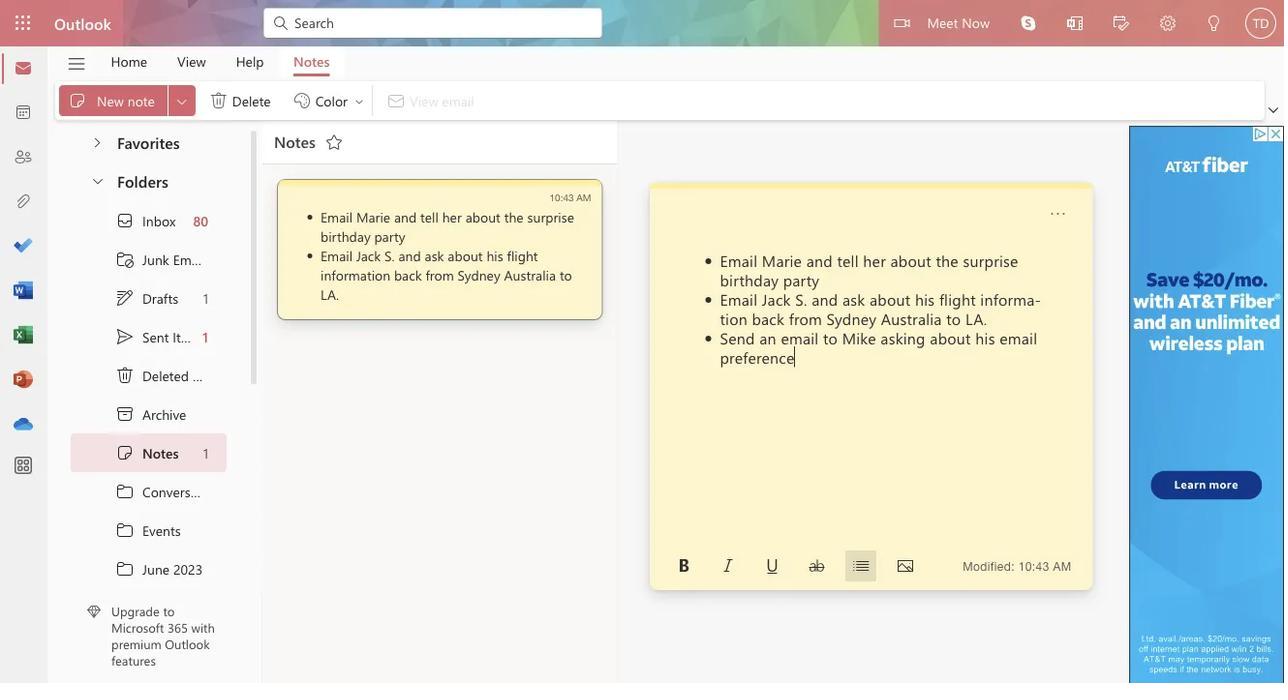 Task type: describe. For each thing, give the bounding box(es) containing it.
1 for 
[[203, 444, 208, 462]]

 button
[[1005, 0, 1052, 46]]

with
[[191, 620, 215, 637]]


[[1067, 15, 1083, 31]]


[[765, 559, 780, 574]]

 for  notes
[[115, 444, 135, 463]]

 inside favorites tree item
[[89, 135, 105, 151]]

items for 
[[193, 367, 225, 385]]

onedrive image
[[14, 415, 33, 435]]

sent
[[142, 328, 169, 346]]


[[115, 250, 135, 269]]

june
[[142, 561, 170, 578]]

view button
[[163, 46, 220, 77]]

more apps image
[[14, 457, 33, 477]]

information inside email marie and tell her about the surprise birthday party email jack s. and ask about his flight information back from sydney australia to la. send an email to mike asking about his email preference
[[720, 289, 1041, 329]]

delete
[[232, 91, 271, 109]]

 delete
[[209, 91, 271, 110]]


[[1269, 106, 1278, 115]]

 for  june 2023
[[115, 560, 135, 579]]

1 email from the left
[[781, 327, 819, 348]]

help
[[236, 52, 264, 70]]

 inside " color "
[[353, 95, 365, 107]]

mike
[[842, 327, 876, 348]]

 button
[[1098, 0, 1145, 49]]

jack inside 10:43 am email marie and tell her about the surprise birthday party email jack s. and ask about his flight information back from sydney australia to la.
[[356, 246, 381, 264]]

microsoft
[[111, 620, 164, 637]]

party inside 10:43 am email marie and tell her about the surprise birthday party email jack s. and ask about his flight information back from sydney australia to la.
[[374, 227, 405, 245]]

10:43 inside 10:43 am email marie and tell her about the surprise birthday party email jack s. and ask about his flight information back from sydney australia to la.
[[550, 192, 574, 203]]

 events
[[115, 521, 181, 540]]

home button
[[96, 46, 162, 77]]


[[676, 559, 691, 574]]

to do image
[[14, 237, 33, 257]]

asking
[[881, 327, 926, 348]]

sydney inside email marie and tell her about the surprise birthday party email jack s. and ask about his flight information back from sydney australia to la. send an email to mike asking about his email preference
[[827, 308, 877, 329]]

archive
[[142, 406, 186, 423]]

1  tree item from the top
[[71, 473, 227, 511]]

edit group
[[59, 81, 368, 120]]

from inside 10:43 am email marie and tell her about the surprise birthday party email jack s. and ask about his flight information back from sydney australia to la.
[[426, 266, 454, 284]]

 tree item
[[71, 279, 227, 318]]

events
[[142, 522, 181, 540]]

 deleted items
[[115, 366, 225, 385]]

 drafts
[[115, 289, 178, 308]]


[[809, 559, 825, 574]]

surprise inside 10:43 am email marie and tell her about the surprise birthday party email jack s. and ask about his flight information back from sydney australia to la.
[[527, 208, 574, 226]]

meet
[[927, 13, 958, 31]]

notes for notes
[[293, 52, 330, 70]]

flight inside email marie and tell her about the surprise birthday party email jack s. and ask about his flight information back from sydney australia to la. send an email to mike asking about his email preference
[[939, 289, 976, 309]]

an
[[760, 327, 777, 348]]

outlook inside upgrade to microsoft 365 with premium outlook features
[[165, 636, 210, 653]]

drafts
[[142, 289, 178, 307]]

color
[[315, 91, 348, 109]]

 notes
[[115, 444, 179, 463]]

 button
[[1043, 199, 1074, 230]]

 button
[[1052, 0, 1098, 49]]

 tree item
[[71, 356, 227, 395]]

 tree item
[[71, 395, 227, 434]]

to inside upgrade to microsoft 365 with premium outlook features
[[163, 603, 175, 620]]

outlook inside outlook banner
[[54, 13, 111, 33]]

:
[[1011, 560, 1015, 574]]

information inside 10:43 am email marie and tell her about the surprise birthday party email jack s. and ask about his flight information back from sydney australia to la.
[[321, 266, 390, 284]]

folders tree item
[[71, 163, 227, 201]]

2 email from the left
[[1000, 327, 1038, 348]]

birthday inside email marie and tell her about the surprise birthday party email jack s. and ask about his flight information back from sydney australia to la. send an email to mike asking about his email preference
[[720, 269, 779, 290]]

notes 
[[274, 131, 344, 152]]

the inside 10:43 am email marie and tell her about the surprise birthday party email jack s. and ask about his flight information back from sydney australia to la.
[[504, 208, 524, 226]]

email marie and tell her about the surprise birthday party email jack s. and ask about his flight information back from sydney australia to la. send an email to mike asking about his email preference
[[720, 250, 1042, 368]]

marie inside 10:43 am email marie and tell her about the surprise birthday party email jack s. and ask about his flight information back from sydney australia to la.
[[356, 208, 390, 226]]

 button for favorites
[[79, 124, 115, 160]]


[[66, 54, 87, 74]]

 button
[[1265, 101, 1282, 120]]

1 inside  sent items 1
[[203, 328, 208, 346]]


[[1207, 15, 1222, 31]]

deleted
[[142, 367, 189, 385]]

upgrade to microsoft 365 with premium outlook features
[[111, 603, 215, 669]]

 button for folders
[[80, 163, 113, 199]]

sydney inside 10:43 am email marie and tell her about the surprise birthday party email jack s. and ask about his flight information back from sydney australia to la.
[[458, 266, 500, 284]]

80
[[193, 212, 208, 230]]

 button
[[668, 551, 699, 582]]

files image
[[14, 193, 33, 212]]

 color 
[[292, 91, 365, 110]]

upgrade
[[111, 603, 160, 620]]

her inside email marie and tell her about the surprise birthday party email jack s. and ask about his flight information back from sydney australia to la. send an email to mike asking about his email preference
[[863, 250, 886, 271]]

tell inside 10:43 am email marie and tell her about the surprise birthday party email jack s. and ask about his flight information back from sydney australia to la.
[[420, 208, 439, 226]]

home
[[111, 52, 147, 70]]

premium
[[111, 636, 161, 653]]


[[853, 559, 869, 574]]

10:43 inside edit note starting with email marie and tell her about the surprise birthday party main content
[[1019, 560, 1050, 574]]


[[1160, 15, 1176, 31]]

 button
[[713, 551, 744, 582]]

 inside "folders" tree item
[[90, 173, 106, 188]]

 for 
[[115, 482, 135, 502]]


[[292, 91, 312, 110]]

birthday inside 10:43 am email marie and tell her about the surprise birthday party email jack s. and ask about his flight information back from sydney australia to la.
[[321, 227, 371, 245]]

excel image
[[14, 326, 33, 346]]

modified
[[963, 560, 1011, 574]]


[[898, 559, 913, 574]]

australia inside email marie and tell her about the surprise birthday party email jack s. and ask about his flight information back from sydney australia to la. send an email to mike asking about his email preference
[[881, 308, 942, 329]]

features
[[111, 652, 156, 669]]

outlook link
[[54, 0, 111, 46]]

favorites tree item
[[71, 124, 227, 163]]

 tree item
[[71, 318, 227, 356]]

 inbox
[[115, 211, 176, 231]]


[[1050, 206, 1066, 222]]

 button
[[890, 551, 921, 582]]

 for  deleted items
[[115, 366, 135, 385]]

marie inside email marie and tell her about the surprise birthday party email jack s. and ask about his flight information back from sydney australia to la. send an email to mike asking about his email preference
[[762, 250, 802, 271]]

meet now
[[927, 13, 990, 31]]

 inside popup button
[[174, 93, 190, 109]]

notes inside  notes
[[142, 444, 179, 462]]

australia inside 10:43 am email marie and tell her about the surprise birthday party email jack s. and ask about his flight information back from sydney australia to la.
[[504, 266, 556, 284]]


[[115, 289, 135, 308]]

 button
[[1145, 0, 1191, 49]]


[[115, 211, 135, 231]]

ask inside 10:43 am email marie and tell her about the surprise birthday party email jack s. and ask about his flight information back from sydney australia to la.
[[425, 246, 444, 264]]

her inside 10:43 am email marie and tell her about the surprise birthday party email jack s. and ask about his flight information back from sydney australia to la.
[[442, 208, 462, 226]]

new
[[97, 91, 124, 109]]



Task type: locate. For each thing, give the bounding box(es) containing it.
1 horizontal spatial the
[[936, 250, 959, 271]]

 junk email
[[115, 250, 205, 269]]

0 horizontal spatial 
[[115, 366, 135, 385]]

 button
[[846, 551, 877, 582]]

0 horizontal spatial from
[[426, 266, 454, 284]]

1 horizontal spatial party
[[783, 269, 820, 290]]

0 vertical spatial flight
[[507, 246, 538, 264]]

1 horizontal spatial birthday
[[720, 269, 779, 290]]

1 vertical spatial sydney
[[827, 308, 877, 329]]

 down  notes
[[115, 482, 135, 502]]

1 horizontal spatial am
[[1053, 560, 1072, 574]]

1 inside  tree item
[[203, 289, 208, 307]]

items right deleted
[[193, 367, 225, 385]]

 tree item down  events
[[71, 550, 227, 589]]

td button
[[1238, 0, 1284, 46]]

 button left folders
[[80, 163, 113, 199]]

 button
[[319, 127, 350, 158]]

email inside  junk email
[[173, 251, 205, 269]]

0 vertical spatial outlook
[[54, 13, 111, 33]]

 button inside "folders" tree item
[[80, 163, 113, 199]]

junk
[[142, 251, 169, 269]]

from
[[426, 266, 454, 284], [789, 308, 822, 329]]

0 horizontal spatial outlook
[[54, 13, 111, 33]]

s. inside 10:43 am email marie and tell her about the surprise birthday party email jack s. and ask about his flight information back from sydney australia to la.
[[385, 246, 395, 264]]

1 vertical spatial party
[[783, 269, 820, 290]]

0 horizontal spatial 10:43
[[550, 192, 574, 203]]

outlook banner
[[0, 0, 1284, 49]]

la. inside 10:43 am email marie and tell her about the surprise birthday party email jack s. and ask about his flight information back from sydney australia to la.
[[321, 285, 339, 303]]

1 1 from the top
[[203, 289, 208, 307]]

0 vertical spatial marie
[[356, 208, 390, 226]]

1 horizontal spatial from
[[789, 308, 822, 329]]

outlook
[[54, 13, 111, 33], [165, 636, 210, 653]]

10:43
[[550, 192, 574, 203], [1019, 560, 1050, 574]]

 down 'view' button
[[174, 93, 190, 109]]

items inside  deleted items
[[193, 367, 225, 385]]

1 vertical spatial 
[[115, 444, 135, 463]]

modified : 10:43 am
[[963, 560, 1072, 574]]

 tree item
[[71, 434, 227, 473]]

0 horizontal spatial back
[[394, 266, 422, 284]]

0 vertical spatial 10:43
[[550, 192, 574, 203]]

0 vertical spatial birthday
[[321, 227, 371, 245]]

her
[[442, 208, 462, 226], [863, 250, 886, 271]]

0 horizontal spatial australia
[[504, 266, 556, 284]]

notes inside "notes "
[[274, 131, 316, 152]]

1 vertical spatial tell
[[837, 250, 859, 271]]

view
[[177, 52, 206, 70]]

the
[[504, 208, 524, 226], [936, 250, 959, 271]]

 tree item
[[71, 240, 227, 279]]

tree containing 
[[71, 201, 227, 684]]

 left delete
[[209, 91, 228, 110]]

0 vertical spatial  button
[[79, 124, 115, 160]]

1 horizontal spatial s.
[[795, 289, 807, 309]]

am
[[577, 192, 591, 203], [1053, 560, 1072, 574]]

and
[[394, 208, 417, 226], [398, 246, 421, 264], [807, 250, 833, 271], [812, 289, 838, 309]]

1 vertical spatial 10:43
[[1019, 560, 1050, 574]]

1 inside  tree item
[[203, 444, 208, 462]]

0 vertical spatial la.
[[321, 285, 339, 303]]

tab list containing home
[[96, 46, 344, 77]]

0 vertical spatial notes
[[293, 52, 330, 70]]

notes for notes 
[[274, 131, 316, 152]]

 tree item
[[71, 201, 227, 240]]

1 vertical spatial outlook
[[165, 636, 210, 653]]

tree
[[71, 201, 227, 684]]

word image
[[14, 282, 33, 301]]

 down  new note
[[89, 135, 105, 151]]

1 vertical spatial 
[[115, 521, 135, 540]]

notes left the  button
[[274, 131, 316, 152]]

1 horizontal spatial surprise
[[963, 250, 1018, 271]]

1 vertical spatial items
[[193, 367, 225, 385]]

party inside email marie and tell her about the surprise birthday party email jack s. and ask about his flight information back from sydney australia to la. send an email to mike asking about his email preference
[[783, 269, 820, 290]]

0 vertical spatial information
[[321, 266, 390, 284]]

am inside 10:43 am email marie and tell her about the surprise birthday party email jack s. and ask about his flight information back from sydney australia to la.
[[577, 192, 591, 203]]

0 vertical spatial 
[[68, 91, 87, 110]]

1  from the top
[[115, 482, 135, 502]]

left-rail-appbar navigation
[[4, 46, 43, 447]]

1 horizontal spatial australia
[[881, 308, 942, 329]]

 button
[[1191, 0, 1238, 49]]

 inside tree item
[[115, 444, 135, 463]]

 button inside favorites tree item
[[79, 124, 115, 160]]

1 vertical spatial notes
[[274, 131, 316, 152]]

open note starting with: email marie and tell her about the surprise birthday party last edited: 10:43 am. tree item
[[278, 180, 602, 320]]

his
[[487, 246, 503, 264], [915, 289, 935, 309], [976, 327, 995, 348]]

email jack s. and ask about his flight information back from sydney australia to la. application
[[0, 0, 1284, 684]]

1 vertical spatial information
[[720, 289, 1041, 329]]

0 vertical spatial from
[[426, 266, 454, 284]]


[[324, 133, 344, 152]]

tell inside email marie and tell her about the surprise birthday party email jack s. and ask about his flight information back from sydney australia to la. send an email to mike asking about his email preference
[[837, 250, 859, 271]]

party
[[374, 227, 405, 245], [783, 269, 820, 290]]

0 horizontal spatial information
[[321, 266, 390, 284]]

edit note starting with email marie and tell her about the surprise birthday party main content
[[650, 183, 1093, 591]]

calendar image
[[14, 104, 33, 123]]

premium features image
[[87, 606, 101, 619]]

 for  events
[[115, 521, 135, 540]]

0 vertical spatial 
[[209, 91, 228, 110]]

flight inside 10:43 am email marie and tell her about the surprise birthday party email jack s. and ask about his flight information back from sydney australia to la.
[[507, 246, 538, 264]]


[[115, 327, 135, 347]]

1 vertical spatial am
[[1053, 560, 1072, 574]]

1 horizontal spatial email
[[1000, 327, 1038, 348]]

styles toolbar toolbar
[[661, 551, 928, 582]]

Editing note text field
[[697, 250, 1045, 542]]

1 vertical spatial 1
[[203, 328, 208, 346]]

0 vertical spatial back
[[394, 266, 422, 284]]

0 vertical spatial ask
[[425, 246, 444, 264]]

outlook up  button
[[54, 13, 111, 33]]

1 horizontal spatial marie
[[762, 250, 802, 271]]

folders
[[117, 170, 168, 191]]

Search for email, meetings, files and more. field
[[292, 12, 591, 32]]

 inside "tree item"
[[115, 366, 135, 385]]

0 horizontal spatial marie
[[356, 208, 390, 226]]

items inside  sent items 1
[[173, 328, 205, 346]]

1 horizontal spatial outlook
[[165, 636, 210, 653]]

notes inside button
[[293, 52, 330, 70]]

0 horizontal spatial birthday
[[321, 227, 371, 245]]

0 vertical spatial sydney
[[458, 266, 500, 284]]

birthday down the  button
[[321, 227, 371, 245]]

0 vertical spatial the
[[504, 208, 524, 226]]

the inside email marie and tell her about the surprise birthday party email jack s. and ask about his flight information back from sydney australia to la. send an email to mike asking about his email preference
[[936, 250, 959, 271]]

td
[[1253, 15, 1269, 31]]

1 horizontal spatial back
[[752, 308, 785, 329]]

1 vertical spatial marie
[[762, 250, 802, 271]]


[[68, 91, 87, 110], [115, 444, 135, 463]]

ask inside email marie and tell her about the surprise birthday party email jack s. and ask about his flight information back from sydney australia to la. send an email to mike asking about his email preference
[[843, 289, 865, 309]]

 down 
[[115, 366, 135, 385]]

1 horizontal spatial 
[[209, 91, 228, 110]]

birthday up send
[[720, 269, 779, 290]]

am inside edit note starting with email marie and tell her about the surprise birthday party main content
[[1053, 560, 1072, 574]]

1 horizontal spatial information
[[720, 289, 1041, 329]]

now
[[962, 13, 990, 31]]

notes button
[[279, 46, 344, 77]]

0 vertical spatial his
[[487, 246, 503, 264]]

1 horizontal spatial her
[[863, 250, 886, 271]]

0 horizontal spatial email
[[781, 327, 819, 348]]

back inside 10:43 am email marie and tell her about the surprise birthday party email jack s. and ask about his flight information back from sydney australia to la.
[[394, 266, 422, 284]]


[[1114, 15, 1129, 31]]

1 vertical spatial surprise
[[963, 250, 1018, 271]]

outlook right premium
[[165, 636, 210, 653]]

preference
[[720, 347, 795, 368]]

0 horizontal spatial party
[[374, 227, 405, 245]]

0 horizontal spatial sydney
[[458, 266, 500, 284]]

1 right "drafts"
[[203, 289, 208, 307]]


[[115, 405, 135, 424]]

0 vertical spatial s.
[[385, 246, 395, 264]]

0 horizontal spatial am
[[577, 192, 591, 203]]

 inside edit group
[[68, 91, 87, 110]]

0 horizontal spatial her
[[442, 208, 462, 226]]

email
[[781, 327, 819, 348], [1000, 327, 1038, 348]]

1 vertical spatial  button
[[80, 163, 113, 199]]

 left folders
[[90, 173, 106, 188]]

0 horizontal spatial la.
[[321, 285, 339, 303]]

1 right  notes
[[203, 444, 208, 462]]

la.
[[321, 285, 339, 303], [966, 308, 987, 329]]

1 vertical spatial australia
[[881, 308, 942, 329]]

to inside 10:43 am email marie and tell her about the surprise birthday party email jack s. and ask about his flight information back from sydney australia to la.
[[560, 266, 572, 284]]

 tree item
[[71, 473, 227, 511], [71, 511, 227, 550], [71, 550, 227, 589]]

tell
[[420, 208, 439, 226], [837, 250, 859, 271]]

notes heading
[[274, 121, 350, 164]]

1 right sent
[[203, 328, 208, 346]]

items for 
[[173, 328, 205, 346]]

australia
[[504, 266, 556, 284], [881, 308, 942, 329]]

0 horizontal spatial the
[[504, 208, 524, 226]]

birthday
[[321, 227, 371, 245], [720, 269, 779, 290]]

2 1 from the top
[[203, 328, 208, 346]]

0 horizontal spatial tell
[[420, 208, 439, 226]]

1 vertical spatial birthday
[[720, 269, 779, 290]]

items
[[173, 328, 205, 346], [193, 367, 225, 385]]

1 horizontal spatial sydney
[[827, 308, 877, 329]]

2 horizontal spatial his
[[976, 327, 995, 348]]

flight
[[507, 246, 538, 264], [939, 289, 976, 309]]

0 vertical spatial 1
[[203, 289, 208, 307]]

 archive
[[115, 405, 186, 424]]

 for  delete
[[209, 91, 228, 110]]

3  from the top
[[115, 560, 135, 579]]

surprise
[[527, 208, 574, 226], [963, 250, 1018, 271]]

notes up  at the left top of page
[[293, 52, 330, 70]]

1
[[203, 289, 208, 307], [203, 328, 208, 346], [203, 444, 208, 462]]

1 vertical spatial 
[[115, 366, 135, 385]]

0 horizontal spatial 
[[68, 91, 87, 110]]

help button
[[221, 46, 278, 77]]

notes down archive
[[142, 444, 179, 462]]

 inside edit group
[[209, 91, 228, 110]]

 search field
[[263, 0, 602, 44]]

3  tree item from the top
[[71, 550, 227, 589]]

1 vertical spatial jack
[[762, 289, 791, 309]]

 button down  new note
[[79, 124, 115, 160]]

surprise inside email marie and tell her about the surprise birthday party email jack s. and ask about his flight information back from sydney australia to la. send an email to mike asking about his email preference
[[963, 250, 1018, 271]]

1 vertical spatial la.
[[966, 308, 987, 329]]

0 vertical spatial am
[[577, 192, 591, 203]]

2 vertical spatial his
[[976, 327, 995, 348]]

0 vertical spatial items
[[173, 328, 205, 346]]

0 horizontal spatial ask
[[425, 246, 444, 264]]

 sent items 1
[[115, 327, 208, 347]]

favorites
[[117, 131, 180, 152]]

2 vertical spatial 
[[115, 560, 135, 579]]

1 vertical spatial her
[[863, 250, 886, 271]]

0 vertical spatial her
[[442, 208, 462, 226]]

 june 2023
[[115, 560, 203, 579]]

0 horizontal spatial his
[[487, 246, 503, 264]]

information
[[321, 266, 390, 284], [720, 289, 1041, 329]]

send
[[720, 327, 755, 348]]

notes
[[293, 52, 330, 70], [274, 131, 316, 152], [142, 444, 179, 462]]

0 horizontal spatial s.
[[385, 246, 395, 264]]

from inside email marie and tell her about the surprise birthday party email jack s. and ask about his flight information back from sydney australia to la. send an email to mike asking about his email preference
[[789, 308, 822, 329]]

 down 
[[115, 444, 135, 463]]

1 vertical spatial flight
[[939, 289, 976, 309]]

 right color
[[353, 95, 365, 107]]

 button
[[168, 85, 195, 116]]

1 for 
[[203, 289, 208, 307]]

powerpoint image
[[14, 371, 33, 390]]

his inside 10:43 am email marie and tell her about the surprise birthday party email jack s. and ask about his flight information back from sydney australia to la.
[[487, 246, 503, 264]]

note
[[128, 91, 155, 109]]

10:43 am email marie and tell her about the surprise birthday party email jack s. and ask about his flight information back from sydney australia to la.
[[321, 192, 591, 303]]

 for  new note
[[68, 91, 87, 110]]

items right sent
[[173, 328, 205, 346]]

1 horizontal spatial his
[[915, 289, 935, 309]]

ask
[[425, 246, 444, 264], [843, 289, 865, 309]]

tab list inside email jack s. and ask about his flight information back from sydney australia to la. application
[[96, 46, 344, 77]]

 button
[[57, 47, 96, 80]]

1 horizontal spatial 10:43
[[1019, 560, 1050, 574]]

 button
[[757, 551, 788, 582]]

 left events
[[115, 521, 135, 540]]

 left new
[[68, 91, 87, 110]]

0 vertical spatial surprise
[[527, 208, 574, 226]]

 tree item up june
[[71, 511, 227, 550]]

365
[[168, 620, 188, 637]]

back
[[394, 266, 422, 284], [752, 308, 785, 329]]

 button
[[801, 551, 832, 582]]

2023
[[173, 561, 203, 578]]

1 vertical spatial s.
[[795, 289, 807, 309]]

tree inside email jack s. and ask about his flight information back from sydney australia to la. application
[[71, 201, 227, 684]]

2  tree item from the top
[[71, 511, 227, 550]]

0 vertical spatial jack
[[356, 246, 381, 264]]

0 horizontal spatial surprise
[[527, 208, 574, 226]]

tab list
[[96, 46, 344, 77]]

inbox
[[142, 212, 176, 230]]


[[271, 14, 291, 33]]

0 vertical spatial australia
[[504, 266, 556, 284]]

2 vertical spatial notes
[[142, 444, 179, 462]]

0 vertical spatial party
[[374, 227, 405, 245]]

jack
[[356, 246, 381, 264], [762, 289, 791, 309]]

1 vertical spatial the
[[936, 250, 959, 271]]

 left june
[[115, 560, 135, 579]]

jack inside email marie and tell her about the surprise birthday party email jack s. and ask about his flight information back from sydney australia to la. send an email to mike asking about his email preference
[[762, 289, 791, 309]]

2  from the top
[[115, 521, 135, 540]]


[[894, 15, 910, 31]]


[[1021, 15, 1036, 31]]

 tree item up  events
[[71, 473, 227, 511]]

1 horizontal spatial la.
[[966, 308, 987, 329]]

0 vertical spatial 
[[115, 482, 135, 502]]

3 1 from the top
[[203, 444, 208, 462]]

s. inside email marie and tell her about the surprise birthday party email jack s. and ask about his flight information back from sydney australia to la. send an email to mike asking about his email preference
[[795, 289, 807, 309]]

0 horizontal spatial jack
[[356, 246, 381, 264]]

1 horizontal spatial tell
[[837, 250, 859, 271]]

1 vertical spatial his
[[915, 289, 935, 309]]

sydney
[[458, 266, 500, 284], [827, 308, 877, 329]]


[[720, 559, 736, 574]]

1 vertical spatial back
[[752, 308, 785, 329]]

mail image
[[14, 59, 33, 78]]

back inside email marie and tell her about the surprise birthday party email jack s. and ask about his flight information back from sydney australia to la. send an email to mike asking about his email preference
[[752, 308, 785, 329]]

people image
[[14, 148, 33, 168]]

 new note
[[68, 91, 155, 110]]

la. inside email marie and tell her about the surprise birthday party email jack s. and ask about his flight information back from sydney australia to la. send an email to mike asking about his email preference
[[966, 308, 987, 329]]



Task type: vqa. For each thing, say whether or not it's contained in the screenshot.


